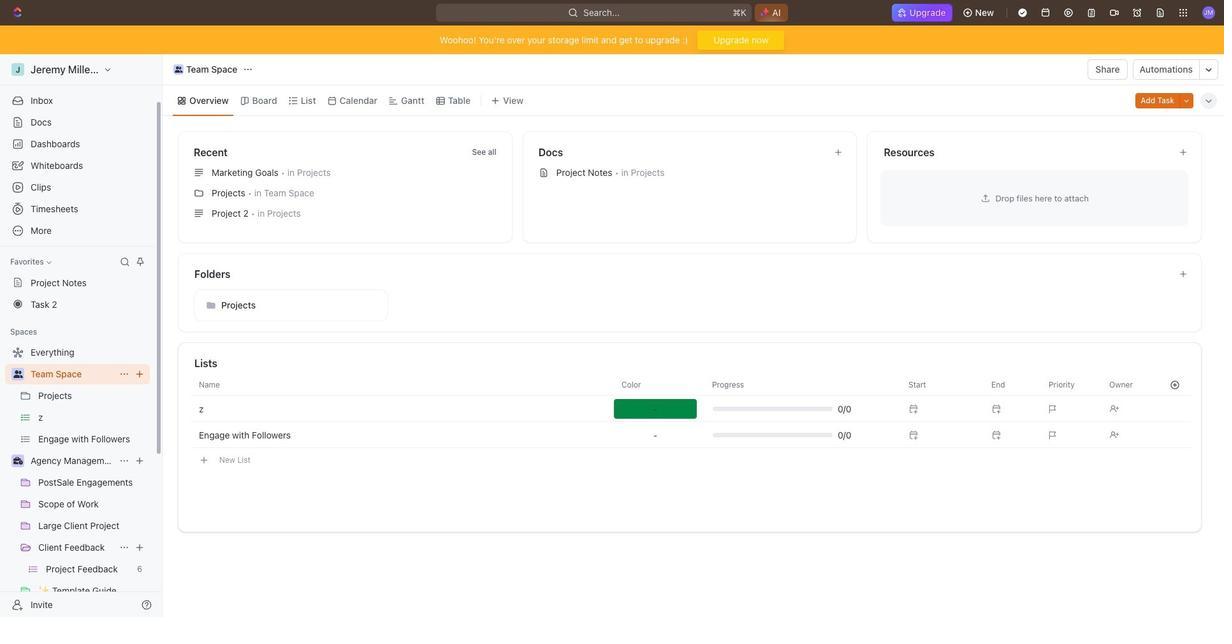 Task type: vqa. For each thing, say whether or not it's contained in the screenshot.
the topmost Dropdown menu image
no



Task type: describe. For each thing, give the bounding box(es) containing it.
0 vertical spatial user group image
[[175, 66, 183, 73]]



Task type: locate. For each thing, give the bounding box(es) containing it.
user group image
[[175, 66, 183, 73], [13, 371, 23, 378]]

tree inside sidebar navigation
[[5, 343, 150, 617]]

tree
[[5, 343, 150, 617]]

1 horizontal spatial user group image
[[175, 66, 183, 73]]

sidebar navigation
[[0, 54, 165, 617]]

user group image inside tree
[[13, 371, 23, 378]]

0 horizontal spatial user group image
[[13, 371, 23, 378]]

1 vertical spatial user group image
[[13, 371, 23, 378]]

jeremy miller's workspace, , element
[[11, 63, 24, 76]]

business time image
[[13, 457, 23, 465]]



